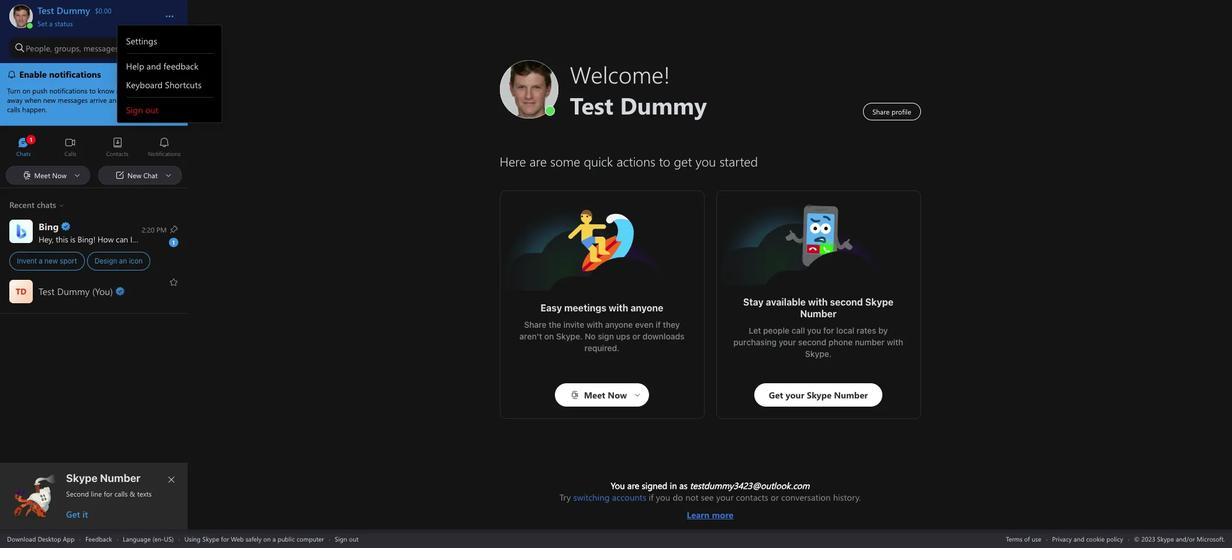 Task type: vqa. For each thing, say whether or not it's contained in the screenshot.
Weird.
no



Task type: describe. For each thing, give the bounding box(es) containing it.
signed
[[642, 480, 668, 492]]

use
[[1032, 535, 1042, 544]]

or inside try switching accounts if you do not see your contacts or conversation history. learn more
[[771, 492, 779, 504]]

invent
[[17, 257, 37, 266]]

anyone inside share the invite with anyone even if they aren't on skype. no sign ups or downloads required.
[[605, 320, 633, 330]]

this
[[56, 234, 68, 245]]

share
[[524, 320, 547, 330]]

more
[[712, 510, 734, 521]]

calls
[[115, 490, 128, 499]]

stay
[[743, 297, 764, 308]]

purchasing
[[734, 338, 777, 347]]

you are signed in as
[[611, 480, 690, 492]]

your inside try switching accounts if you do not see your contacts or conversation history. learn more
[[716, 492, 734, 504]]

using skype for web safely on a public computer
[[185, 535, 324, 544]]

1 vertical spatial on
[[263, 535, 271, 544]]

try switching accounts if you do not see your contacts or conversation history. learn more
[[560, 492, 861, 521]]

stay available with second skype number
[[743, 297, 896, 319]]

design
[[95, 257, 117, 266]]

web
[[123, 42, 138, 54]]

get it
[[66, 509, 88, 521]]

using skype for web safely on a public computer link
[[185, 535, 324, 544]]

downloads
[[643, 332, 685, 342]]

privacy
[[1053, 535, 1072, 544]]

on inside share the invite with anyone even if they aren't on skype. no sign ups or downloads required.
[[545, 332, 554, 342]]

ups
[[616, 332, 631, 342]]

if inside try switching accounts if you do not see your contacts or conversation history. learn more
[[649, 492, 654, 504]]

is
[[70, 234, 75, 245]]

design an icon
[[95, 257, 143, 266]]

download
[[7, 535, 36, 544]]

using
[[185, 535, 201, 544]]

history.
[[833, 492, 861, 504]]

skype number
[[66, 473, 141, 485]]

policy
[[1107, 535, 1124, 544]]

for inside let people call you for local rates by purchasing your second phone number with skype.
[[824, 326, 834, 336]]

privacy and cookie policy
[[1053, 535, 1124, 544]]

!
[[93, 234, 95, 245]]

safely
[[246, 535, 262, 544]]

switching
[[574, 492, 610, 504]]

your inside let people call you for local rates by purchasing your second phone number with skype.
[[779, 338, 796, 347]]

set
[[37, 19, 47, 28]]

with inside stay available with second skype number
[[808, 297, 828, 308]]

hey, this is bing ! how can i help you today?
[[39, 234, 192, 245]]

web
[[231, 535, 244, 544]]

texts
[[137, 490, 152, 499]]

how
[[98, 234, 114, 245]]

0 horizontal spatial number
[[100, 473, 141, 485]]

(en-
[[152, 535, 164, 544]]

you
[[611, 480, 625, 492]]

get
[[66, 509, 80, 521]]

as
[[680, 480, 688, 492]]

number inside stay available with second skype number
[[800, 309, 837, 319]]

feedback link
[[85, 535, 112, 544]]

bing
[[78, 234, 93, 245]]

whosthis
[[784, 203, 820, 215]]

second
[[66, 490, 89, 499]]

us)
[[164, 535, 174, 544]]

no
[[585, 332, 596, 342]]

not
[[686, 492, 699, 504]]

share the invite with anyone even if they aren't on skype. no sign ups or downloads required.
[[520, 320, 687, 353]]

0 vertical spatial anyone
[[631, 303, 664, 314]]

language (en-us) link
[[123, 535, 174, 544]]

today?
[[167, 234, 190, 245]]

required.
[[585, 343, 620, 353]]

for for second line for calls & texts
[[104, 490, 113, 499]]

help
[[134, 234, 150, 245]]

second line for calls & texts
[[66, 490, 152, 499]]

line
[[91, 490, 102, 499]]

public
[[278, 535, 295, 544]]

meetings
[[564, 303, 607, 314]]

skype inside stay available with second skype number
[[866, 297, 894, 308]]

are
[[628, 480, 640, 492]]

rates
[[857, 326, 877, 336]]

they
[[663, 320, 680, 330]]

a for invent
[[39, 257, 43, 266]]

phone
[[829, 338, 853, 347]]

the
[[549, 320, 562, 330]]



Task type: locate. For each thing, give the bounding box(es) containing it.
second down call
[[798, 338, 827, 347]]

you inside try switching accounts if you do not see your contacts or conversation history. learn more
[[656, 492, 671, 504]]

with up no
[[587, 320, 603, 330]]

it
[[82, 509, 88, 521]]

skype. down phone
[[805, 349, 832, 359]]

cookie
[[1087, 535, 1105, 544]]

terms of use
[[1006, 535, 1042, 544]]

out
[[349, 535, 359, 544]]

your down call
[[779, 338, 796, 347]]

new
[[45, 257, 58, 266]]

a left "new"
[[39, 257, 43, 266]]

anyone
[[631, 303, 664, 314], [605, 320, 633, 330]]

1 horizontal spatial skype.
[[805, 349, 832, 359]]

0 vertical spatial you
[[152, 234, 165, 245]]

0 horizontal spatial on
[[263, 535, 271, 544]]

number up calls
[[100, 473, 141, 485]]

number
[[800, 309, 837, 319], [100, 473, 141, 485]]

2 vertical spatial skype
[[202, 535, 219, 544]]

1 horizontal spatial a
[[49, 19, 53, 28]]

skype. inside let people call you for local rates by purchasing your second phone number with skype.
[[805, 349, 832, 359]]

number
[[855, 338, 885, 347]]

0 vertical spatial number
[[800, 309, 837, 319]]

2 vertical spatial you
[[656, 492, 671, 504]]

a right set
[[49, 19, 53, 28]]

switching accounts link
[[574, 492, 647, 504]]

can
[[116, 234, 128, 245]]

second up the local
[[830, 297, 863, 308]]

1 vertical spatial your
[[716, 492, 734, 504]]

1 vertical spatial if
[[649, 492, 654, 504]]

skype. down the invite
[[556, 332, 583, 342]]

0 vertical spatial a
[[49, 19, 53, 28]]

or
[[633, 332, 641, 342], [771, 492, 779, 504]]

2 horizontal spatial for
[[824, 326, 834, 336]]

2 horizontal spatial skype
[[866, 297, 894, 308]]

if up downloads
[[656, 320, 661, 330]]

privacy and cookie policy link
[[1053, 535, 1124, 544]]

0 vertical spatial skype.
[[556, 332, 583, 342]]

or right ups
[[633, 332, 641, 342]]

0 horizontal spatial you
[[152, 234, 165, 245]]

by
[[879, 326, 888, 336]]

you right help
[[152, 234, 165, 245]]

invent a new sport
[[17, 257, 77, 266]]

call
[[792, 326, 805, 336]]

0 horizontal spatial a
[[39, 257, 43, 266]]

you
[[152, 234, 165, 245], [807, 326, 821, 336], [656, 492, 671, 504]]

skype right "using"
[[202, 535, 219, 544]]

do
[[673, 492, 683, 504]]

for inside skype number element
[[104, 490, 113, 499]]

desktop
[[38, 535, 61, 544]]

1 horizontal spatial skype
[[202, 535, 219, 544]]

skype up second
[[66, 473, 98, 485]]

try
[[560, 492, 571, 504]]

easy meetings with anyone
[[541, 303, 664, 314]]

anyone up even
[[631, 303, 664, 314]]

0 horizontal spatial for
[[104, 490, 113, 499]]

aren't
[[520, 332, 542, 342]]

sign out
[[335, 535, 359, 544]]

you right call
[[807, 326, 821, 336]]

for left web at the bottom left of page
[[221, 535, 229, 544]]

terms
[[1006, 535, 1023, 544]]

you inside let people call you for local rates by purchasing your second phone number with skype.
[[807, 326, 821, 336]]

download desktop app
[[7, 535, 75, 544]]

for
[[824, 326, 834, 336], [104, 490, 113, 499], [221, 535, 229, 544]]

let
[[749, 326, 761, 336]]

skype. inside share the invite with anyone even if they aren't on skype. no sign ups or downloads required.
[[556, 332, 583, 342]]

a left public
[[273, 535, 276, 544]]

learn
[[687, 510, 710, 521]]

1 horizontal spatial you
[[656, 492, 671, 504]]

contacts
[[736, 492, 769, 504]]

even
[[635, 320, 654, 330]]

in
[[670, 480, 677, 492]]

1 vertical spatial a
[[39, 257, 43, 266]]

on down the
[[545, 332, 554, 342]]

terms of use link
[[1006, 535, 1042, 544]]

easy
[[541, 303, 562, 314]]

1 horizontal spatial your
[[779, 338, 796, 347]]

0 horizontal spatial skype
[[66, 473, 98, 485]]

number up call
[[800, 309, 837, 319]]

with inside share the invite with anyone even if they aren't on skype. no sign ups or downloads required.
[[587, 320, 603, 330]]

with down by
[[887, 338, 904, 347]]

1 vertical spatial skype.
[[805, 349, 832, 359]]

0 vertical spatial your
[[779, 338, 796, 347]]

with right available
[[808, 297, 828, 308]]

an
[[119, 257, 127, 266]]

for left the local
[[824, 326, 834, 336]]

you left do
[[656, 492, 671, 504]]

tab list
[[0, 132, 188, 164]]

people, groups, messages, web
[[26, 42, 138, 54]]

with up ups
[[609, 303, 629, 314]]

0 horizontal spatial skype.
[[556, 332, 583, 342]]

1 vertical spatial for
[[104, 490, 113, 499]]

accounts
[[612, 492, 647, 504]]

if inside share the invite with anyone even if they aren't on skype. no sign ups or downloads required.
[[656, 320, 661, 330]]

0 horizontal spatial your
[[716, 492, 734, 504]]

1 horizontal spatial on
[[545, 332, 554, 342]]

available
[[766, 297, 806, 308]]

1 horizontal spatial for
[[221, 535, 229, 544]]

0 vertical spatial skype
[[866, 297, 894, 308]]

feedback
[[85, 535, 112, 544]]

1 vertical spatial or
[[771, 492, 779, 504]]

2 vertical spatial for
[[221, 535, 229, 544]]

2 horizontal spatial a
[[273, 535, 276, 544]]

second inside let people call you for local rates by purchasing your second phone number with skype.
[[798, 338, 827, 347]]

second inside stay available with second skype number
[[830, 297, 863, 308]]

messages,
[[84, 42, 120, 54]]

set a status button
[[37, 16, 153, 28]]

set a status
[[37, 19, 73, 28]]

second
[[830, 297, 863, 308], [798, 338, 827, 347]]

sport
[[60, 257, 77, 266]]

with inside let people call you for local rates by purchasing your second phone number with skype.
[[887, 338, 904, 347]]

0 vertical spatial on
[[545, 332, 554, 342]]

and
[[1074, 535, 1085, 544]]

for for using skype for web safely on a public computer
[[221, 535, 229, 544]]

people
[[763, 326, 790, 336]]

sign
[[335, 535, 347, 544]]

hey,
[[39, 234, 54, 245]]

menu
[[118, 54, 222, 97]]

1 horizontal spatial second
[[830, 297, 863, 308]]

1 vertical spatial second
[[798, 338, 827, 347]]

invite
[[564, 320, 585, 330]]

download desktop app link
[[7, 535, 75, 544]]

or inside share the invite with anyone even if they aren't on skype. no sign ups or downloads required.
[[633, 332, 641, 342]]

people, groups, messages, web button
[[9, 37, 155, 58]]

1 vertical spatial skype
[[66, 473, 98, 485]]

status
[[55, 19, 73, 28]]

0 vertical spatial for
[[824, 326, 834, 336]]

groups,
[[54, 42, 81, 54]]

if right are
[[649, 492, 654, 504]]

0 vertical spatial or
[[633, 332, 641, 342]]

i
[[130, 234, 132, 245]]

skype up by
[[866, 297, 894, 308]]

computer
[[297, 535, 324, 544]]

or right contacts
[[771, 492, 779, 504]]

see
[[701, 492, 714, 504]]

icon
[[129, 257, 143, 266]]

2 horizontal spatial you
[[807, 326, 821, 336]]

your right see
[[716, 492, 734, 504]]

local
[[837, 326, 855, 336]]

a inside set a status button
[[49, 19, 53, 28]]

0 horizontal spatial second
[[798, 338, 827, 347]]

1 vertical spatial anyone
[[605, 320, 633, 330]]

language
[[123, 535, 151, 544]]

1 horizontal spatial number
[[800, 309, 837, 319]]

0 horizontal spatial if
[[649, 492, 654, 504]]

of
[[1025, 535, 1030, 544]]

learn more link
[[560, 504, 861, 521]]

skype.
[[556, 332, 583, 342], [805, 349, 832, 359]]

0 vertical spatial second
[[830, 297, 863, 308]]

0 horizontal spatial or
[[633, 332, 641, 342]]

conversation
[[782, 492, 831, 504]]

skype number element
[[10, 473, 178, 521]]

1 vertical spatial you
[[807, 326, 821, 336]]

a for set
[[49, 19, 53, 28]]

1 horizontal spatial if
[[656, 320, 661, 330]]

for right line
[[104, 490, 113, 499]]

0 vertical spatial if
[[656, 320, 661, 330]]

people,
[[26, 42, 52, 54]]

sign
[[598, 332, 614, 342]]

1 horizontal spatial or
[[771, 492, 779, 504]]

on right safely
[[263, 535, 271, 544]]

2 vertical spatial a
[[273, 535, 276, 544]]

language (en-us)
[[123, 535, 174, 544]]

anyone up ups
[[605, 320, 633, 330]]

1 vertical spatial number
[[100, 473, 141, 485]]



